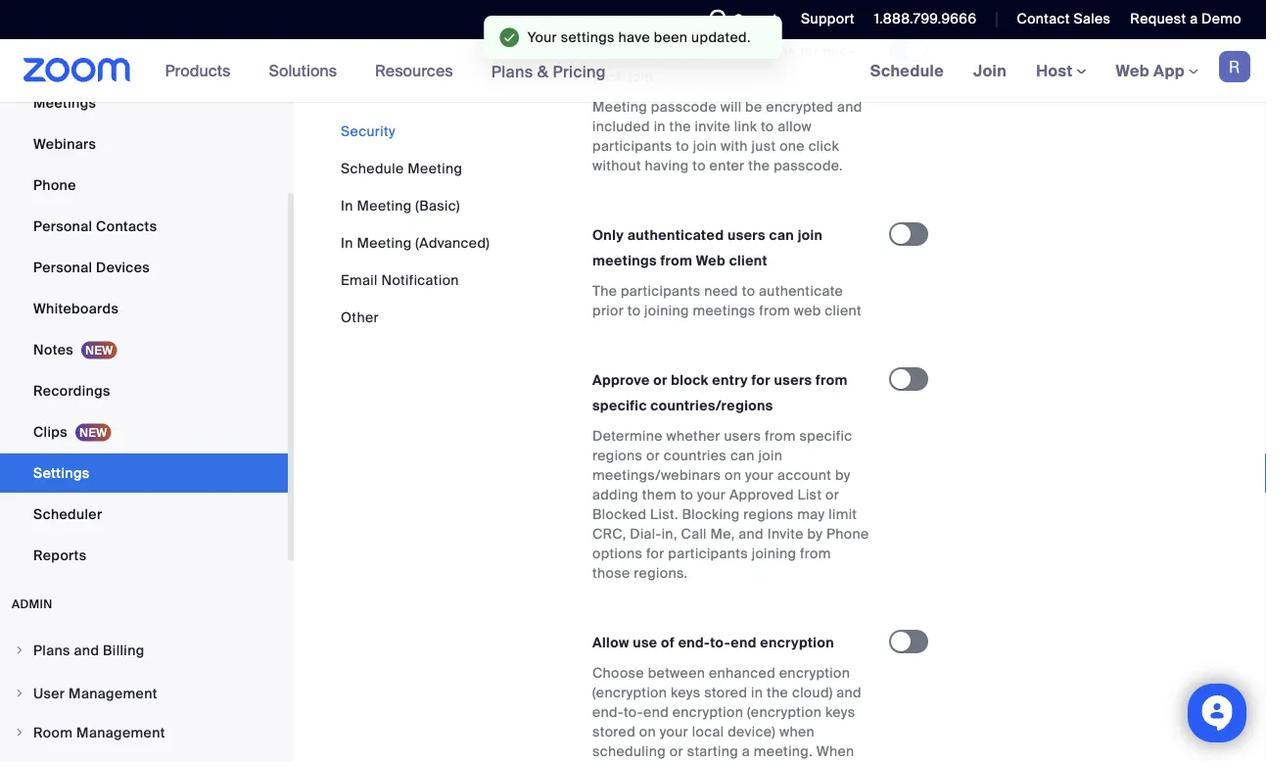Task type: vqa. For each thing, say whether or not it's contained in the screenshot.
the middle end-
yes



Task type: locate. For each thing, give the bounding box(es) containing it.
personal inside personal devices link
[[33, 258, 92, 276]]

in down enhanced
[[751, 683, 763, 701]]

in for of
[[751, 683, 763, 701]]

for right entry
[[752, 371, 771, 389]]

and left the billing
[[74, 641, 99, 659]]

(encryption down choose
[[593, 683, 667, 701]]

from down "web"
[[816, 371, 848, 389]]

end down "starting"
[[684, 762, 709, 762]]

1 right image from the top
[[14, 688, 25, 699]]

management up room management
[[69, 684, 158, 702]]

or up limit at the right bottom
[[826, 485, 840, 503]]

passcode inside meeting passcode will be encrypted and included in the invite link to allow participants to join with just one click without having to enter the passcode.
[[651, 97, 717, 115]]

users inside only authenticated users can join meetings from web client
[[728, 226, 766, 244]]

or left "starting"
[[670, 742, 684, 760]]

management
[[69, 684, 158, 702], [76, 723, 165, 742]]

2 vertical spatial for
[[647, 544, 665, 562]]

personal menu menu
[[0, 1, 288, 577]]

right image left user
[[14, 688, 25, 699]]

0 vertical spatial encryption
[[760, 633, 834, 651]]

in down search button
[[715, 42, 727, 60]]

0 horizontal spatial client
[[729, 251, 768, 269]]

the for invite
[[670, 117, 691, 135]]

personal for personal devices
[[33, 258, 92, 276]]

0 horizontal spatial link
[[734, 117, 757, 135]]

and right cloud)
[[837, 683, 862, 701]]

join
[[974, 60, 1007, 81]]

invite down will
[[695, 117, 731, 135]]

1 vertical spatial in
[[654, 117, 666, 135]]

1 horizontal spatial for
[[752, 371, 771, 389]]

personal inside personal contacts "link"
[[33, 217, 92, 235]]

users down countries/regions at the bottom right of page
[[724, 426, 761, 445]]

plans inside 'product information' navigation
[[491, 61, 533, 82]]

1 horizontal spatial a
[[1190, 10, 1198, 28]]

2 vertical spatial end
[[684, 762, 709, 762]]

demo
[[1202, 10, 1242, 28]]

0 vertical spatial the
[[670, 117, 691, 135]]

plans for plans and billing
[[33, 641, 70, 659]]

participants down call
[[668, 544, 748, 562]]

meeting passcode will be encrypted and included in the invite link to allow participants to join with just one click without having to enter the passcode.
[[593, 97, 863, 174]]

from inside approve or block entry for users from specific countries/regions
[[816, 371, 848, 389]]

billing
[[103, 641, 145, 659]]

account
[[778, 466, 832, 484]]

management inside menu item
[[76, 723, 165, 742]]

web up need
[[696, 251, 726, 269]]

join up the authenticate
[[798, 226, 823, 244]]

phone
[[33, 176, 76, 194], [827, 524, 869, 543]]

1 horizontal spatial specific
[[800, 426, 853, 445]]

users right entry
[[774, 371, 812, 389]]

your inside choose between enhanced encryption (encryption keys stored in the cloud) and end-to-end encryption (encryption keys stored on your local device) when scheduling or starting a meeting. when using end-to-end encryption, se
[[660, 722, 689, 740]]

passcode inside embed passcode in invite link for one- click join
[[644, 42, 711, 60]]

stored up scheduling
[[593, 722, 636, 740]]

in
[[715, 42, 727, 60], [654, 117, 666, 135], [751, 683, 763, 701]]

link down the 'be'
[[734, 117, 757, 135]]

click
[[593, 67, 625, 85], [809, 137, 839, 155]]

0 horizontal spatial a
[[742, 742, 750, 760]]

products
[[165, 60, 231, 81]]

invite
[[731, 42, 769, 60], [695, 117, 731, 135]]

plans left &
[[491, 61, 533, 82]]

link
[[772, 42, 797, 60], [734, 117, 757, 135]]

web
[[1116, 60, 1150, 81], [696, 251, 726, 269]]

email notification link
[[341, 271, 459, 289]]

support link
[[787, 0, 860, 39], [801, 10, 855, 28]]

management inside menu item
[[69, 684, 158, 702]]

to right them
[[680, 485, 694, 503]]

menu bar
[[341, 121, 490, 327]]

2 horizontal spatial for
[[801, 42, 820, 60]]

success image
[[500, 27, 520, 47]]

entry
[[712, 371, 748, 389]]

keys down cloud)
[[826, 703, 856, 721]]

your settings have been updated.
[[528, 28, 751, 46]]

when
[[817, 742, 855, 760]]

1 horizontal spatial meetings
[[693, 301, 756, 319]]

0 horizontal spatial schedule
[[341, 159, 404, 177]]

approved
[[730, 485, 794, 503]]

0 horizontal spatial plans
[[33, 641, 70, 659]]

1 horizontal spatial link
[[772, 42, 797, 60]]

2 vertical spatial in
[[751, 683, 763, 701]]

1 vertical spatial phone
[[827, 524, 869, 543]]

1 vertical spatial stored
[[593, 722, 636, 740]]

1 vertical spatial (encryption
[[747, 703, 822, 721]]

2 vertical spatial end-
[[633, 762, 664, 762]]

2 in from the top
[[341, 234, 353, 252]]

your up approved
[[745, 466, 774, 484]]

1 vertical spatial meetings
[[693, 301, 756, 319]]

0 vertical spatial in
[[341, 196, 353, 215]]

users inside determine whether users from specific regions or countries can join meetings/webinars on your account by adding them to your approved list or blocked list. blocking regions may limit crc, dial-in, call me, and invite by phone options for participants joining from those regions.
[[724, 426, 761, 445]]

your up blocking
[[697, 485, 726, 503]]

0 vertical spatial users
[[728, 226, 766, 244]]

on
[[725, 466, 742, 484], [639, 722, 656, 740]]

management for user management
[[69, 684, 158, 702]]

specific down approve
[[593, 396, 647, 414]]

schedule inside meetings 'navigation'
[[871, 60, 944, 81]]

&
[[537, 61, 549, 82]]

end-
[[678, 633, 710, 651], [593, 703, 624, 721], [633, 762, 664, 762]]

participants down included
[[593, 137, 673, 155]]

by down may
[[808, 524, 823, 543]]

just
[[752, 137, 776, 155]]

participants inside the participants need to authenticate prior to joining meetings from web client
[[621, 282, 701, 300]]

resources button
[[375, 39, 462, 102]]

to right prior
[[628, 301, 641, 319]]

1 horizontal spatial regions
[[744, 505, 794, 523]]

1 horizontal spatial joining
[[752, 544, 797, 562]]

in right included
[[654, 117, 666, 135]]

1 horizontal spatial web
[[1116, 60, 1150, 81]]

joining inside the participants need to authenticate prior to joining meetings from web client
[[645, 301, 689, 319]]

in meeting (advanced) link
[[341, 234, 490, 252]]

1 vertical spatial for
[[752, 371, 771, 389]]

contact sales link
[[1003, 0, 1116, 39], [1017, 10, 1111, 28]]

or
[[654, 371, 668, 389], [647, 446, 660, 464], [826, 485, 840, 503], [670, 742, 684, 760]]

or up meetings/webinars
[[647, 446, 660, 464]]

one-
[[823, 42, 855, 60]]

personal up whiteboards
[[33, 258, 92, 276]]

1 vertical spatial encryption
[[780, 664, 851, 682]]

0 vertical spatial a
[[1190, 10, 1198, 28]]

end- down scheduling
[[633, 762, 664, 762]]

for left one-
[[801, 42, 820, 60]]

0 vertical spatial passcode
[[644, 42, 711, 60]]

encryption
[[760, 633, 834, 651], [780, 664, 851, 682], [673, 703, 744, 721]]

a
[[1190, 10, 1198, 28], [742, 742, 750, 760]]

users up need
[[728, 226, 766, 244]]

0 horizontal spatial your
[[660, 722, 689, 740]]

0 vertical spatial in
[[715, 42, 727, 60]]

web app button
[[1116, 60, 1199, 81]]

0 vertical spatial joining
[[645, 301, 689, 319]]

join
[[629, 67, 654, 85], [693, 137, 717, 155], [798, 226, 823, 244], [759, 446, 783, 464]]

0 horizontal spatial end-
[[593, 703, 624, 721]]

invite down search button
[[731, 42, 769, 60]]

client right "web"
[[825, 301, 862, 319]]

right image for room management
[[14, 727, 25, 739]]

right image left room in the left of the page
[[14, 727, 25, 739]]

in up email
[[341, 234, 353, 252]]

scheduler
[[33, 505, 102, 523]]

been
[[654, 28, 688, 46]]

joining
[[645, 301, 689, 319], [752, 544, 797, 562]]

regions down approved
[[744, 505, 794, 523]]

product information navigation
[[150, 39, 621, 103]]

the for end-
[[767, 683, 789, 701]]

meeting up (basic)
[[408, 159, 463, 177]]

from down authenticated
[[661, 251, 693, 269]]

to- up enhanced
[[710, 633, 731, 651]]

1 vertical spatial a
[[742, 742, 750, 760]]

phone down limit at the right bottom
[[827, 524, 869, 543]]

the down just
[[749, 156, 770, 174]]

specific
[[593, 396, 647, 414], [800, 426, 853, 445]]

1 vertical spatial specific
[[800, 426, 853, 445]]

personal devices
[[33, 258, 150, 276]]

solutions button
[[269, 39, 346, 102]]

in inside choose between enhanced encryption (encryption keys stored in the cloud) and end-to-end encryption (encryption keys stored on your local device) when scheduling or starting a meeting. when using end-to-end encryption, se
[[751, 683, 763, 701]]

encrypted
[[766, 97, 834, 115]]

2 vertical spatial the
[[767, 683, 789, 701]]

1 vertical spatial web
[[696, 251, 726, 269]]

link down search
[[772, 42, 797, 60]]

0 horizontal spatial joining
[[645, 301, 689, 319]]

in
[[341, 196, 353, 215], [341, 234, 353, 252]]

stored down enhanced
[[704, 683, 748, 701]]

client inside only authenticated users can join meetings from web client
[[729, 251, 768, 269]]

and right encrypted
[[837, 97, 863, 115]]

regions down determine in the bottom of the page
[[593, 446, 643, 464]]

0 vertical spatial phone
[[33, 176, 76, 194]]

client
[[729, 251, 768, 269], [825, 301, 862, 319]]

click inside meeting passcode will be encrypted and included in the invite link to allow participants to join with just one click without having to enter the passcode.
[[809, 137, 839, 155]]

banner
[[0, 39, 1267, 103]]

0 vertical spatial regions
[[593, 446, 643, 464]]

from inside the participants need to authenticate prior to joining meetings from web client
[[759, 301, 790, 319]]

can inside determine whether users from specific regions or countries can join meetings/webinars on your account by adding them to your approved list or blocked list. blocking regions may limit crc, dial-in, call me, and invite by phone options for participants joining from those regions.
[[731, 446, 755, 464]]

a inside choose between enhanced encryption (encryption keys stored in the cloud) and end-to-end encryption (encryption keys stored on your local device) when scheduling or starting a meeting. when using end-to-end encryption, se
[[742, 742, 750, 760]]

personal
[[33, 217, 92, 235], [33, 258, 92, 276]]

0 vertical spatial participants
[[593, 137, 673, 155]]

host button
[[1037, 60, 1087, 81]]

1 vertical spatial personal
[[33, 258, 92, 276]]

0 vertical spatial by
[[836, 466, 851, 484]]

to
[[761, 117, 774, 135], [676, 137, 690, 155], [693, 156, 706, 174], [742, 282, 756, 300], [628, 301, 641, 319], [680, 485, 694, 503]]

phone link
[[0, 166, 288, 205]]

1 personal from the top
[[33, 217, 92, 235]]

on up approved
[[725, 466, 742, 484]]

2 right image from the top
[[14, 727, 25, 739]]

phone down webinars
[[33, 176, 76, 194]]

use
[[633, 633, 658, 651]]

to right need
[[742, 282, 756, 300]]

0 vertical spatial schedule
[[871, 60, 944, 81]]

1 horizontal spatial schedule
[[871, 60, 944, 81]]

1.888.799.9666 button
[[860, 0, 982, 39], [875, 10, 977, 28]]

0 horizontal spatial meetings
[[593, 251, 657, 269]]

adding
[[593, 485, 639, 503]]

prior
[[593, 301, 624, 319]]

right image for user management
[[14, 688, 25, 699]]

right image inside the user management menu item
[[14, 688, 25, 699]]

2 vertical spatial participants
[[668, 544, 748, 562]]

0 horizontal spatial (encryption
[[593, 683, 667, 701]]

in down schedule meeting link
[[341, 196, 353, 215]]

joining right prior
[[645, 301, 689, 319]]

approve
[[593, 371, 650, 389]]

the left cloud)
[[767, 683, 789, 701]]

join inside embed passcode in invite link for one- click join
[[629, 67, 654, 85]]

right image
[[14, 688, 25, 699], [14, 727, 25, 739]]

other link
[[341, 308, 379, 326]]

or inside choose between enhanced encryption (encryption keys stored in the cloud) and end-to-end encryption (encryption keys stored on your local device) when scheduling or starting a meeting. when using end-to-end encryption, se
[[670, 742, 684, 760]]

1 horizontal spatial phone
[[827, 524, 869, 543]]

0 vertical spatial web
[[1116, 60, 1150, 81]]

plans right right icon
[[33, 641, 70, 659]]

0 horizontal spatial end
[[644, 703, 669, 721]]

0 vertical spatial invite
[[731, 42, 769, 60]]

end- down choose
[[593, 703, 624, 721]]

1 vertical spatial schedule
[[341, 159, 404, 177]]

to- up scheduling
[[624, 703, 644, 721]]

meetings
[[593, 251, 657, 269], [693, 301, 756, 319]]

1 vertical spatial can
[[731, 446, 755, 464]]

0 vertical spatial management
[[69, 684, 158, 702]]

a up encryption,
[[742, 742, 750, 760]]

and inside meeting passcode will be encrypted and included in the invite link to allow participants to join with just one click without having to enter the passcode.
[[837, 97, 863, 115]]

end down between
[[644, 703, 669, 721]]

web left app
[[1116, 60, 1150, 81]]

only authenticated users can join meetings from web client
[[593, 226, 823, 269]]

1 vertical spatial click
[[809, 137, 839, 155]]

regions
[[593, 446, 643, 464], [744, 505, 794, 523]]

have
[[619, 28, 650, 46]]

can up the authenticate
[[769, 226, 795, 244]]

whiteboards link
[[0, 289, 288, 328]]

management down the user management menu item
[[76, 723, 165, 742]]

1 horizontal spatial in
[[715, 42, 727, 60]]

click down embed
[[593, 67, 625, 85]]

1 horizontal spatial by
[[836, 466, 851, 484]]

your
[[745, 466, 774, 484], [697, 485, 726, 503], [660, 722, 689, 740]]

client inside the participants need to authenticate prior to joining meetings from web client
[[825, 301, 862, 319]]

0 vertical spatial on
[[725, 466, 742, 484]]

from inside only authenticated users can join meetings from web client
[[661, 251, 693, 269]]

a left the demo on the right of page
[[1190, 10, 1198, 28]]

1 horizontal spatial end
[[684, 762, 709, 762]]

your left local
[[660, 722, 689, 740]]

2 personal from the top
[[33, 258, 92, 276]]

other
[[341, 308, 379, 326]]

personal contacts
[[33, 217, 157, 235]]

the up having
[[670, 117, 691, 135]]

to- down scheduling
[[664, 762, 684, 762]]

participants right the at the top of the page
[[621, 282, 701, 300]]

meetings down need
[[693, 301, 756, 319]]

recordings link
[[0, 371, 288, 410]]

in for in meeting (advanced)
[[341, 234, 353, 252]]

passcode for the
[[651, 97, 717, 115]]

support
[[801, 10, 855, 28]]

approve or block entry for users from specific countries/regions
[[593, 371, 848, 414]]

personal up personal devices
[[33, 217, 92, 235]]

admin menu menu
[[0, 632, 288, 762]]

0 vertical spatial client
[[729, 251, 768, 269]]

on up scheduling
[[639, 722, 656, 740]]

host
[[1037, 60, 1077, 81]]

0 vertical spatial plans
[[491, 61, 533, 82]]

meeting up email notification link
[[357, 234, 412, 252]]

clips link
[[0, 412, 288, 452]]

0 vertical spatial can
[[769, 226, 795, 244]]

from left "web"
[[759, 301, 790, 319]]

0 horizontal spatial on
[[639, 722, 656, 740]]

schedule down security link
[[341, 159, 404, 177]]

invite inside embed passcode in invite link for one- click join
[[731, 42, 769, 60]]

0 vertical spatial right image
[[14, 688, 25, 699]]

link inside meeting passcode will be encrypted and included in the invite link to allow participants to join with just one click without having to enter the passcode.
[[734, 117, 757, 135]]

1 vertical spatial to-
[[624, 703, 644, 721]]

in inside meeting passcode will be encrypted and included in the invite link to allow participants to join with just one click without having to enter the passcode.
[[654, 117, 666, 135]]

those
[[593, 564, 630, 582]]

limit
[[829, 505, 857, 523]]

keys down between
[[671, 683, 701, 701]]

1 vertical spatial keys
[[826, 703, 856, 721]]

from
[[661, 251, 693, 269], [759, 301, 790, 319], [816, 371, 848, 389], [765, 426, 796, 445], [800, 544, 831, 562]]

on inside choose between enhanced encryption (encryption keys stored in the cloud) and end-to-end encryption (encryption keys stored on your local device) when scheduling or starting a meeting. when using end-to-end encryption, se
[[639, 722, 656, 740]]

schedule down 1.888.799.9666
[[871, 60, 944, 81]]

by
[[836, 466, 851, 484], [808, 524, 823, 543]]

by right the account
[[836, 466, 851, 484]]

0 horizontal spatial phone
[[33, 176, 76, 194]]

or left block at right
[[654, 371, 668, 389]]

meeting up included
[[593, 97, 648, 115]]

1 vertical spatial by
[[808, 524, 823, 543]]

meeting down schedule meeting link
[[357, 196, 412, 215]]

click up passcode. at the top of the page
[[809, 137, 839, 155]]

for up regions.
[[647, 544, 665, 562]]

1 vertical spatial right image
[[14, 727, 25, 739]]

specific up the account
[[800, 426, 853, 445]]

zoom logo image
[[24, 58, 131, 82]]

1 vertical spatial link
[[734, 117, 757, 135]]

webinars
[[33, 135, 96, 153]]

to up having
[[676, 137, 690, 155]]

1 vertical spatial client
[[825, 301, 862, 319]]

0 horizontal spatial in
[[654, 117, 666, 135]]

crc,
[[593, 524, 626, 543]]

plans inside menu item
[[33, 641, 70, 659]]

end- right of
[[678, 633, 710, 651]]

embed passcode in invite link for one- click join
[[593, 42, 855, 85]]

0 horizontal spatial click
[[593, 67, 625, 85]]

between
[[648, 664, 706, 682]]

right image inside room management menu item
[[14, 727, 25, 739]]

1 horizontal spatial end-
[[633, 762, 664, 762]]

client up need
[[729, 251, 768, 269]]

meetings inside the participants need to authenticate prior to joining meetings from web client
[[693, 301, 756, 319]]

meetings down only
[[593, 251, 657, 269]]

1 horizontal spatial plans
[[491, 61, 533, 82]]

choose
[[593, 664, 644, 682]]

updated.
[[692, 28, 751, 46]]

1 horizontal spatial click
[[809, 137, 839, 155]]

1 in from the top
[[341, 196, 353, 215]]

join down embed
[[629, 67, 654, 85]]

1 vertical spatial plans
[[33, 641, 70, 659]]

users inside approve or block entry for users from specific countries/regions
[[774, 371, 812, 389]]

1 vertical spatial your
[[697, 485, 726, 503]]

1 vertical spatial users
[[774, 371, 812, 389]]

join up the account
[[759, 446, 783, 464]]

1 horizontal spatial to-
[[664, 762, 684, 762]]

phone inside determine whether users from specific regions or countries can join meetings/webinars on your account by adding them to your approved list or blocked list. blocking regions may limit crc, dial-in, call me, and invite by phone options for participants joining from those regions.
[[827, 524, 869, 543]]

search button
[[695, 0, 787, 39]]

join left with
[[693, 137, 717, 155]]

end up enhanced
[[731, 633, 757, 651]]

and right me,
[[739, 524, 764, 543]]

2 vertical spatial users
[[724, 426, 761, 445]]

plans and billing menu item
[[0, 632, 288, 673]]

for inside embed passcode in invite link for one- click join
[[801, 42, 820, 60]]

1 vertical spatial management
[[76, 723, 165, 742]]

to-
[[710, 633, 731, 651], [624, 703, 644, 721], [664, 762, 684, 762]]

users
[[728, 226, 766, 244], [774, 371, 812, 389], [724, 426, 761, 445]]

0 vertical spatial specific
[[593, 396, 647, 414]]

0 horizontal spatial web
[[696, 251, 726, 269]]

joining down invite
[[752, 544, 797, 562]]

the
[[670, 117, 691, 135], [749, 156, 770, 174], [767, 683, 789, 701]]

and inside determine whether users from specific regions or countries can join meetings/webinars on your account by adding them to your approved list or blocked list. blocking regions may limit crc, dial-in, call me, and invite by phone options for participants joining from those regions.
[[739, 524, 764, 543]]

contact
[[1017, 10, 1070, 28]]

embed
[[593, 42, 641, 60]]

0 vertical spatial link
[[772, 42, 797, 60]]

can up approved
[[731, 446, 755, 464]]

1 horizontal spatial your
[[697, 485, 726, 503]]

the inside choose between enhanced encryption (encryption keys stored in the cloud) and end-to-end encryption (encryption keys stored on your local device) when scheduling or starting a meeting. when using end-to-end encryption, se
[[767, 683, 789, 701]]

for inside approve or block entry for users from specific countries/regions
[[752, 371, 771, 389]]



Task type: describe. For each thing, give the bounding box(es) containing it.
passcode for join
[[644, 42, 711, 60]]

passcode.
[[774, 156, 843, 174]]

only
[[593, 226, 624, 244]]

recordings
[[33, 382, 110, 400]]

1 vertical spatial regions
[[744, 505, 794, 523]]

1.888.799.9666
[[875, 10, 977, 28]]

meetings inside only authenticated users can join meetings from web client
[[593, 251, 657, 269]]

from down invite
[[800, 544, 831, 562]]

meetings navigation
[[856, 39, 1267, 103]]

0 horizontal spatial by
[[808, 524, 823, 543]]

web
[[794, 301, 821, 319]]

(advanced)
[[416, 234, 490, 252]]

web inside meetings 'navigation'
[[1116, 60, 1150, 81]]

included
[[593, 117, 650, 135]]

personal devices link
[[0, 248, 288, 287]]

0 vertical spatial keys
[[671, 683, 701, 701]]

solutions
[[269, 60, 337, 81]]

web inside only authenticated users can join meetings from web client
[[696, 251, 726, 269]]

request
[[1131, 10, 1187, 28]]

meeting.
[[754, 742, 813, 760]]

or inside approve or block entry for users from specific countries/regions
[[654, 371, 668, 389]]

using
[[593, 762, 629, 762]]

side navigation navigation
[[0, 1, 294, 762]]

1 horizontal spatial stored
[[704, 683, 748, 701]]

sales
[[1074, 10, 1111, 28]]

and inside choose between enhanced encryption (encryption keys stored in the cloud) and end-to-end encryption (encryption keys stored on your local device) when scheduling or starting a meeting. when using end-to-end encryption, se
[[837, 683, 862, 701]]

call
[[681, 524, 707, 543]]

link inside embed passcode in invite link for one- click join
[[772, 42, 797, 60]]

invite inside meeting passcode will be encrypted and included in the invite link to allow participants to join with just one click without having to enter the passcode.
[[695, 117, 731, 135]]

profile picture image
[[1220, 51, 1251, 82]]

need
[[705, 282, 739, 300]]

blocked
[[593, 505, 647, 523]]

blocking
[[682, 505, 740, 523]]

settings
[[33, 464, 90, 482]]

1 vertical spatial end-
[[593, 703, 624, 721]]

click inside embed passcode in invite link for one- click join
[[593, 67, 625, 85]]

products button
[[165, 39, 239, 102]]

0 horizontal spatial stored
[[593, 722, 636, 740]]

user management menu item
[[0, 675, 288, 712]]

1 horizontal spatial keys
[[826, 703, 856, 721]]

countries
[[664, 446, 727, 464]]

request a demo
[[1131, 10, 1242, 28]]

joining inside determine whether users from specific regions or countries can join meetings/webinars on your account by adding them to your approved list or blocked list. blocking regions may limit crc, dial-in, call me, and invite by phone options for participants joining from those regions.
[[752, 544, 797, 562]]

invite
[[768, 524, 804, 543]]

local
[[692, 722, 724, 740]]

email notification
[[341, 271, 459, 289]]

in for in meeting (basic)
[[341, 196, 353, 215]]

contacts
[[96, 217, 157, 235]]

phone inside personal menu 'menu'
[[33, 176, 76, 194]]

may
[[798, 505, 825, 523]]

meeting for schedule meeting
[[408, 159, 463, 177]]

whether
[[667, 426, 721, 445]]

having
[[645, 156, 689, 174]]

meetings/webinars
[[593, 466, 721, 484]]

2 vertical spatial to-
[[664, 762, 684, 762]]

notes link
[[0, 330, 288, 369]]

email
[[341, 271, 378, 289]]

join inside meeting passcode will be encrypted and included in the invite link to allow participants to join with just one click without having to enter the passcode.
[[693, 137, 717, 155]]

participants inside meeting passcode will be encrypted and included in the invite link to allow participants to join with just one click without having to enter the passcode.
[[593, 137, 673, 155]]

from up the account
[[765, 426, 796, 445]]

search
[[734, 10, 782, 28]]

reports
[[33, 546, 87, 564]]

them
[[642, 485, 677, 503]]

1.888.799.9666 button up schedule link
[[875, 10, 977, 28]]

pricing
[[553, 61, 606, 82]]

room management
[[33, 723, 165, 742]]

in for in
[[654, 117, 666, 135]]

the participants need to authenticate prior to joining meetings from web client
[[593, 282, 862, 319]]

banner containing products
[[0, 39, 1267, 103]]

be
[[746, 97, 763, 115]]

management for room management
[[76, 723, 165, 742]]

schedule meeting
[[341, 159, 463, 177]]

and inside menu item
[[74, 641, 99, 659]]

schedule link
[[856, 39, 959, 102]]

in meeting (advanced)
[[341, 234, 490, 252]]

options
[[593, 544, 643, 562]]

to up just
[[761, 117, 774, 135]]

whiteboards
[[33, 299, 119, 317]]

meeting inside meeting passcode will be encrypted and included in the invite link to allow participants to join with just one click without having to enter the passcode.
[[593, 97, 648, 115]]

encryption,
[[713, 762, 788, 762]]

personal for personal contacts
[[33, 217, 92, 235]]

one
[[780, 137, 805, 155]]

1.888.799.9666 button up join
[[860, 0, 982, 39]]

when
[[780, 722, 815, 740]]

block
[[671, 371, 709, 389]]

me,
[[711, 524, 735, 543]]

1 vertical spatial the
[[749, 156, 770, 174]]

to left enter
[[693, 156, 706, 174]]

notes
[[33, 340, 73, 359]]

0 vertical spatial end-
[[678, 633, 710, 651]]

in inside embed passcode in invite link for one- click join
[[715, 42, 727, 60]]

schedule for schedule
[[871, 60, 944, 81]]

schedule for schedule meeting
[[341, 159, 404, 177]]

join link
[[959, 39, 1022, 102]]

schedule meeting link
[[341, 159, 463, 177]]

users for can
[[728, 226, 766, 244]]

clips
[[33, 423, 68, 441]]

enter
[[710, 156, 745, 174]]

meetings link
[[0, 83, 288, 122]]

0 vertical spatial (encryption
[[593, 683, 667, 701]]

0 horizontal spatial regions
[[593, 446, 643, 464]]

to inside determine whether users from specific regions or countries can join meetings/webinars on your account by adding them to your approved list or blocked list. blocking regions may limit crc, dial-in, call me, and invite by phone options for participants joining from those regions.
[[680, 485, 694, 503]]

2 vertical spatial encryption
[[673, 703, 744, 721]]

dial-
[[630, 524, 662, 543]]

participants inside determine whether users from specific regions or countries can join meetings/webinars on your account by adding them to your approved list or blocked list. blocking regions may limit crc, dial-in, call me, and invite by phone options for participants joining from those regions.
[[668, 544, 748, 562]]

can inside only authenticated users can join meetings from web client
[[769, 226, 795, 244]]

for inside determine whether users from specific regions or countries can join meetings/webinars on your account by adding them to your approved list or blocked list. blocking regions may limit crc, dial-in, call me, and invite by phone options for participants joining from those regions.
[[647, 544, 665, 562]]

2 horizontal spatial to-
[[710, 633, 731, 651]]

scheduler link
[[0, 495, 288, 534]]

will
[[721, 97, 742, 115]]

list
[[798, 485, 822, 503]]

the
[[593, 282, 617, 300]]

without
[[593, 156, 641, 174]]

menu bar containing security
[[341, 121, 490, 327]]

meetings
[[33, 94, 96, 112]]

list.
[[650, 505, 679, 523]]

join inside only authenticated users can join meetings from web client
[[798, 226, 823, 244]]

security
[[341, 122, 396, 140]]

specific inside determine whether users from specific regions or countries can join meetings/webinars on your account by adding them to your approved list or blocked list. blocking regions may limit crc, dial-in, call me, and invite by phone options for participants joining from those regions.
[[800, 426, 853, 445]]

scheduling
[[593, 742, 666, 760]]

meeting for in meeting (advanced)
[[357, 234, 412, 252]]

0 vertical spatial your
[[745, 466, 774, 484]]

security link
[[341, 122, 396, 140]]

cloud)
[[792, 683, 833, 701]]

meeting for in meeting (basic)
[[357, 196, 412, 215]]

of
[[661, 633, 675, 651]]

1 vertical spatial end
[[644, 703, 669, 721]]

on inside determine whether users from specific regions or countries can join meetings/webinars on your account by adding them to your approved list or blocked list. blocking regions may limit crc, dial-in, call me, and invite by phone options for participants joining from those regions.
[[725, 466, 742, 484]]

allow use of end-to-end encryption
[[593, 633, 834, 651]]

room management menu item
[[0, 714, 288, 751]]

allow
[[593, 633, 630, 651]]

right image
[[14, 645, 25, 656]]

specific inside approve or block entry for users from specific countries/regions
[[593, 396, 647, 414]]

0 horizontal spatial to-
[[624, 703, 644, 721]]

choose between enhanced encryption (encryption keys stored in the cloud) and end-to-end encryption (encryption keys stored on your local device) when scheduling or starting a meeting. when using end-to-end encryption, se
[[593, 664, 862, 762]]

join inside determine whether users from specific regions or countries can join meetings/webinars on your account by adding them to your approved list or blocked list. blocking regions may limit crc, dial-in, call me, and invite by phone options for participants joining from those regions.
[[759, 446, 783, 464]]

users for from
[[724, 426, 761, 445]]

determine whether users from specific regions or countries can join meetings/webinars on your account by adding them to your approved list or blocked list. blocking regions may limit crc, dial-in, call me, and invite by phone options for participants joining from those regions.
[[593, 426, 869, 582]]

1 horizontal spatial (encryption
[[747, 703, 822, 721]]

settings
[[561, 28, 615, 46]]

regions.
[[634, 564, 688, 582]]

plans & pricing
[[491, 61, 606, 82]]

plans and billing
[[33, 641, 145, 659]]

personal contacts link
[[0, 207, 288, 246]]

2 horizontal spatial end
[[731, 633, 757, 651]]

determine
[[593, 426, 663, 445]]

plans for plans & pricing
[[491, 61, 533, 82]]



